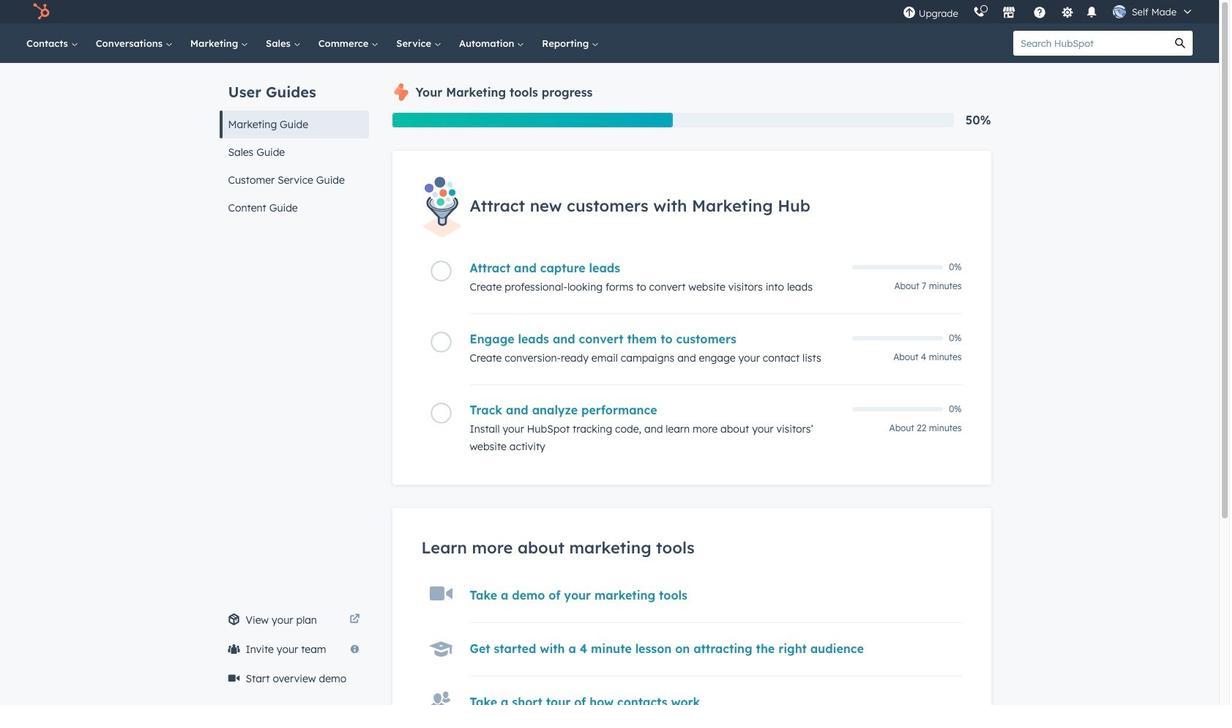 Task type: describe. For each thing, give the bounding box(es) containing it.
ruby anderson image
[[1113, 5, 1126, 18]]

2 link opens in a new window image from the top
[[350, 614, 360, 625]]

user guides element
[[219, 63, 369, 222]]



Task type: vqa. For each thing, say whether or not it's contained in the screenshot.
the User Guides ELEMENT
yes



Task type: locate. For each thing, give the bounding box(es) containing it.
link opens in a new window image
[[350, 612, 360, 629], [350, 614, 360, 625]]

marketplaces image
[[1002, 7, 1016, 20]]

menu
[[896, 0, 1202, 23]]

progress bar
[[392, 113, 673, 127]]

Search HubSpot search field
[[1014, 31, 1168, 56]]

1 link opens in a new window image from the top
[[350, 612, 360, 629]]



